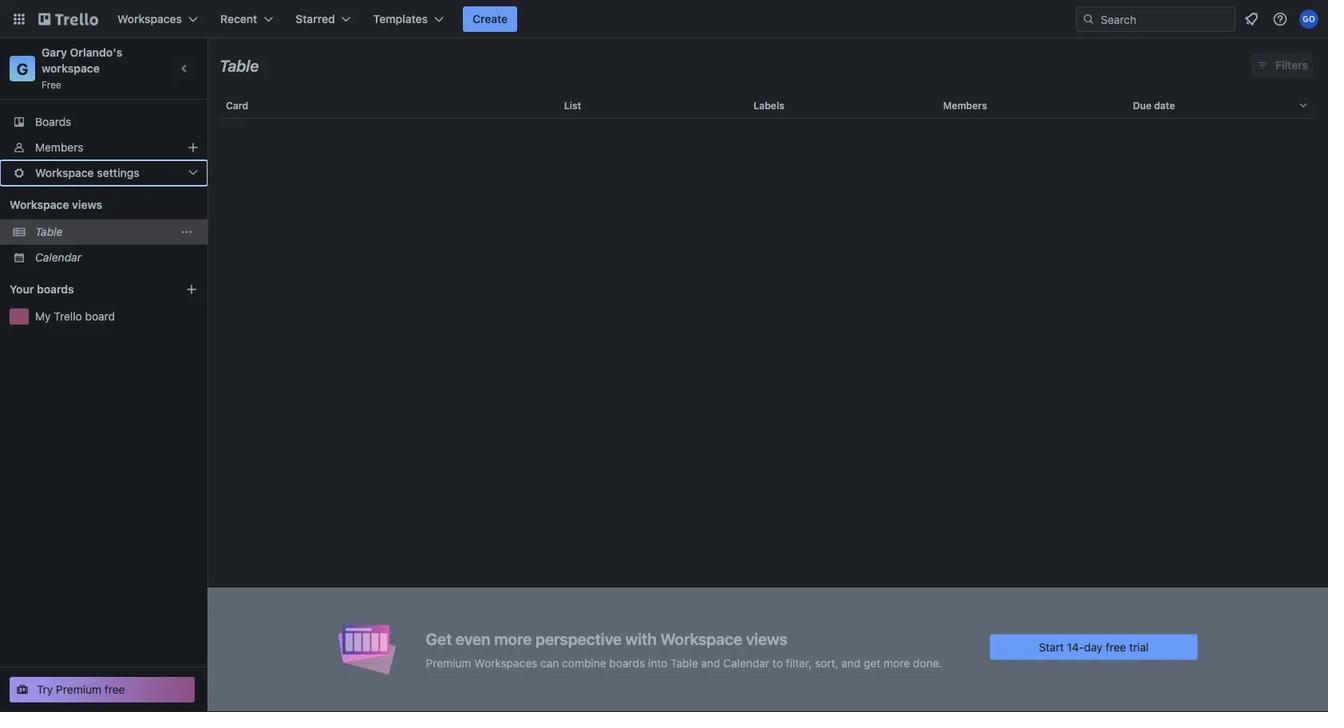 Task type: vqa. For each thing, say whether or not it's contained in the screenshot.
'11.7K'
no



Task type: locate. For each thing, give the bounding box(es) containing it.
boards
[[37, 283, 74, 296], [609, 657, 645, 670]]

0 horizontal spatial more
[[494, 630, 532, 649]]

get
[[864, 657, 881, 670]]

members
[[943, 100, 987, 111], [35, 141, 83, 154]]

0 horizontal spatial premium
[[56, 684, 101, 697]]

table
[[208, 86, 1328, 713]]

views
[[72, 198, 102, 212], [746, 630, 788, 649]]

free
[[42, 79, 61, 90]]

table containing card
[[208, 86, 1328, 713]]

and left get
[[842, 657, 861, 670]]

0 horizontal spatial free
[[105, 684, 125, 697]]

card
[[226, 100, 248, 111]]

more right even
[[494, 630, 532, 649]]

calendar up your boards
[[35, 251, 81, 264]]

your
[[10, 283, 34, 296]]

0 vertical spatial workspaces
[[117, 12, 182, 26]]

settings
[[97, 166, 140, 180]]

2 and from the left
[[842, 657, 861, 670]]

1 horizontal spatial more
[[884, 657, 910, 670]]

workspace navigation collapse icon image
[[174, 57, 196, 80]]

boards up my
[[37, 283, 74, 296]]

list
[[564, 100, 581, 111]]

members inside button
[[943, 100, 987, 111]]

g link
[[10, 56, 35, 81]]

free
[[1106, 641, 1126, 654], [105, 684, 125, 697]]

combine
[[562, 657, 606, 670]]

1 vertical spatial workspace
[[10, 198, 69, 212]]

0 horizontal spatial workspaces
[[117, 12, 182, 26]]

more right get
[[884, 657, 910, 670]]

starred
[[296, 12, 335, 26]]

workspace up the into
[[660, 630, 742, 649]]

1 horizontal spatial members
[[943, 100, 987, 111]]

row
[[220, 86, 1316, 125]]

1 horizontal spatial workspaces
[[474, 657, 537, 670]]

views up the to
[[746, 630, 788, 649]]

free inside button
[[105, 684, 125, 697]]

back to home image
[[38, 6, 98, 32]]

workspaces inside the get even more perspective with workspace views premium workspaces can combine boards into table and calendar to filter, sort, and get more done.
[[474, 657, 537, 670]]

premium down get
[[426, 657, 471, 670]]

0 vertical spatial workspace
[[35, 166, 94, 180]]

day
[[1084, 641, 1103, 654]]

trello
[[54, 310, 82, 323]]

try premium free
[[37, 684, 125, 697]]

2 vertical spatial table
[[671, 657, 698, 670]]

start 14-day free trial link
[[990, 635, 1198, 661]]

free right day
[[1106, 641, 1126, 654]]

workspace views
[[10, 198, 102, 212]]

add board image
[[185, 283, 198, 296]]

1 horizontal spatial and
[[842, 657, 861, 670]]

1 vertical spatial table
[[35, 225, 63, 239]]

0 horizontal spatial and
[[701, 657, 720, 670]]

0 vertical spatial members
[[943, 100, 987, 111]]

workspace up workspace views
[[35, 166, 94, 180]]

workspaces down even
[[474, 657, 537, 670]]

calendar left the to
[[723, 657, 770, 670]]

table down workspace views
[[35, 225, 63, 239]]

create
[[473, 12, 508, 26]]

2 vertical spatial workspace
[[660, 630, 742, 649]]

card button
[[220, 86, 558, 125]]

0 vertical spatial boards
[[37, 283, 74, 296]]

boards link
[[0, 109, 208, 135]]

switch to… image
[[11, 11, 27, 27]]

0 vertical spatial calendar
[[35, 251, 81, 264]]

workspaces up "workspace navigation collapse icon"
[[117, 12, 182, 26]]

1 vertical spatial members
[[35, 141, 83, 154]]

1 vertical spatial boards
[[609, 657, 645, 670]]

1 vertical spatial free
[[105, 684, 125, 697]]

table inside "link"
[[35, 225, 63, 239]]

workspace inside the get even more perspective with workspace views premium workspaces can combine boards into table and calendar to filter, sort, and get more done.
[[660, 630, 742, 649]]

workspace inside "workspace settings" popup button
[[35, 166, 94, 180]]

views down workspace settings
[[72, 198, 102, 212]]

workspace settings button
[[0, 160, 208, 186]]

premium right try
[[56, 684, 101, 697]]

workspace down workspace settings
[[10, 198, 69, 212]]

boards down with
[[609, 657, 645, 670]]

calendar
[[35, 251, 81, 264], [723, 657, 770, 670]]

0 horizontal spatial calendar
[[35, 251, 81, 264]]

1 vertical spatial more
[[884, 657, 910, 670]]

0 horizontal spatial table
[[35, 225, 63, 239]]

1 horizontal spatial calendar
[[723, 657, 770, 670]]

table
[[220, 56, 259, 75], [35, 225, 63, 239], [671, 657, 698, 670]]

1 horizontal spatial views
[[746, 630, 788, 649]]

your boards
[[10, 283, 74, 296]]

premium
[[426, 657, 471, 670], [56, 684, 101, 697]]

filter,
[[786, 657, 812, 670]]

get even more perspective with workspace views premium workspaces can combine boards into table and calendar to filter, sort, and get more done.
[[426, 630, 942, 670]]

1 vertical spatial workspaces
[[474, 657, 537, 670]]

2 horizontal spatial table
[[671, 657, 698, 670]]

1 horizontal spatial premium
[[426, 657, 471, 670]]

starred button
[[286, 6, 361, 32]]

with
[[625, 630, 657, 649]]

workspace
[[35, 166, 94, 180], [10, 198, 69, 212], [660, 630, 742, 649]]

row containing card
[[220, 86, 1316, 125]]

0 vertical spatial premium
[[426, 657, 471, 670]]

premium inside button
[[56, 684, 101, 697]]

1 horizontal spatial boards
[[609, 657, 645, 670]]

1 horizontal spatial table
[[220, 56, 259, 75]]

1 vertical spatial calendar
[[723, 657, 770, 670]]

to
[[773, 657, 783, 670]]

0 horizontal spatial boards
[[37, 283, 74, 296]]

1 vertical spatial premium
[[56, 684, 101, 697]]

try premium free button
[[10, 678, 195, 703]]

table up card on the top
[[220, 56, 259, 75]]

1 and from the left
[[701, 657, 720, 670]]

1 vertical spatial views
[[746, 630, 788, 649]]

and right the into
[[701, 657, 720, 670]]

workspaces
[[117, 12, 182, 26], [474, 657, 537, 670]]

Search field
[[1095, 7, 1235, 31]]

due date
[[1133, 100, 1175, 111]]

and
[[701, 657, 720, 670], [842, 657, 861, 670]]

board
[[85, 310, 115, 323]]

1 horizontal spatial free
[[1106, 641, 1126, 654]]

table right the into
[[671, 657, 698, 670]]

0 vertical spatial views
[[72, 198, 102, 212]]

0 vertical spatial more
[[494, 630, 532, 649]]

free right try
[[105, 684, 125, 697]]

premium inside the get even more perspective with workspace views premium workspaces can combine boards into table and calendar to filter, sort, and get more done.
[[426, 657, 471, 670]]

open information menu image
[[1272, 11, 1288, 27]]

0 horizontal spatial members
[[35, 141, 83, 154]]

start
[[1039, 641, 1064, 654]]

more
[[494, 630, 532, 649], [884, 657, 910, 670]]



Task type: describe. For each thing, give the bounding box(es) containing it.
trial
[[1129, 641, 1149, 654]]

calendar inside "link"
[[35, 251, 81, 264]]

even
[[456, 630, 491, 649]]

boards
[[35, 115, 71, 129]]

g
[[17, 59, 28, 78]]

views inside the get even more perspective with workspace views premium workspaces can combine boards into table and calendar to filter, sort, and get more done.
[[746, 630, 788, 649]]

gary orlando (garyorlando) image
[[1300, 10, 1319, 29]]

filters button
[[1252, 53, 1313, 78]]

boards inside the get even more perspective with workspace views premium workspaces can combine boards into table and calendar to filter, sort, and get more done.
[[609, 657, 645, 670]]

workspaces inside dropdown button
[[117, 12, 182, 26]]

primary element
[[0, 0, 1328, 38]]

workspace for workspace views
[[10, 198, 69, 212]]

0 vertical spatial free
[[1106, 641, 1126, 654]]

due date button
[[1127, 86, 1316, 125]]

start 14-day free trial
[[1039, 641, 1149, 654]]

into
[[648, 657, 667, 670]]

row inside table
[[220, 86, 1316, 125]]

labels
[[754, 100, 785, 111]]

my
[[35, 310, 51, 323]]

filters
[[1276, 59, 1308, 72]]

date
[[1154, 100, 1175, 111]]

table inside the get even more perspective with workspace views premium workspaces can combine boards into table and calendar to filter, sort, and get more done.
[[671, 657, 698, 670]]

perspective
[[536, 630, 622, 649]]

workspace for workspace settings
[[35, 166, 94, 180]]

gary orlando's workspace free
[[42, 46, 125, 90]]

labels button
[[747, 86, 937, 125]]

search image
[[1082, 13, 1095, 26]]

orlando's
[[70, 46, 122, 59]]

workspaces button
[[108, 6, 208, 32]]

members button
[[937, 86, 1127, 125]]

14-
[[1067, 641, 1084, 654]]

calendar link
[[35, 250, 198, 266]]

recent button
[[211, 6, 283, 32]]

gary
[[42, 46, 67, 59]]

workspace
[[42, 62, 100, 75]]

0 notifications image
[[1242, 10, 1261, 29]]

my trello board link
[[35, 309, 198, 325]]

sort,
[[815, 657, 839, 670]]

members link
[[0, 135, 208, 160]]

get
[[426, 630, 452, 649]]

your boards with 1 items element
[[10, 280, 161, 299]]

workspace actions menu image
[[180, 226, 193, 239]]

can
[[540, 657, 559, 670]]

my trello board
[[35, 310, 115, 323]]

table link
[[35, 224, 172, 240]]

workspace settings
[[35, 166, 140, 180]]

templates button
[[364, 6, 453, 32]]

recent
[[220, 12, 257, 26]]

try
[[37, 684, 53, 697]]

0 vertical spatial table
[[220, 56, 259, 75]]

due
[[1133, 100, 1152, 111]]

list button
[[558, 86, 747, 125]]

Table text field
[[220, 50, 259, 81]]

0 horizontal spatial views
[[72, 198, 102, 212]]

gary orlando's workspace link
[[42, 46, 125, 75]]

done.
[[913, 657, 942, 670]]

templates
[[373, 12, 428, 26]]

calendar inside the get even more perspective with workspace views premium workspaces can combine boards into table and calendar to filter, sort, and get more done.
[[723, 657, 770, 670]]

create button
[[463, 6, 517, 32]]



